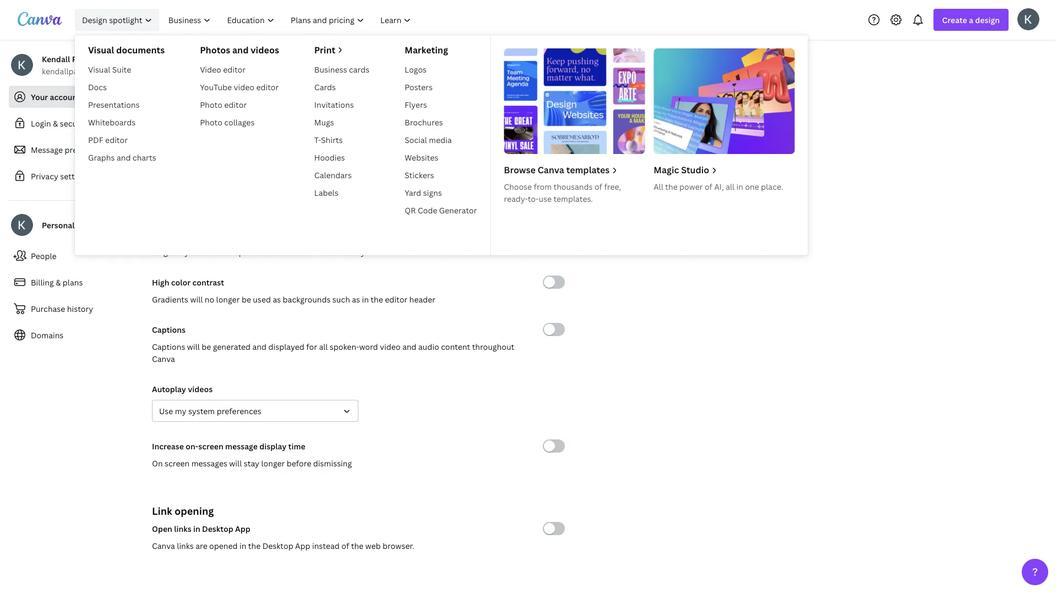 Task type: locate. For each thing, give the bounding box(es) containing it.
1 vertical spatial captions
[[152, 342, 185, 352]]

will left no
[[190, 294, 203, 305]]

app up opened
[[235, 524, 250, 534]]

1 vertical spatial will
[[187, 342, 200, 352]]

0 vertical spatial app
[[235, 524, 250, 534]]

0 horizontal spatial system
[[188, 406, 215, 417]]

0 vertical spatial longer
[[216, 294, 240, 305]]

1 vertical spatial video
[[380, 342, 401, 352]]

kendall for kendall parks
[[201, 44, 229, 54]]

kendall
[[201, 44, 229, 54], [42, 54, 70, 64]]

1 vertical spatial a
[[325, 109, 329, 120]]

youtube video editor link
[[196, 78, 284, 96]]

choose from thousands of free, ready-to-use templates.
[[504, 181, 621, 204]]

longer down display at the left bottom of the page
[[261, 458, 285, 469]]

1 vertical spatial photo
[[200, 117, 222, 127]]

1 as from the left
[[273, 294, 281, 305]]

mugs
[[314, 117, 334, 127]]

calendars
[[314, 170, 352, 180]]

1 horizontal spatial as
[[352, 294, 360, 305]]

all right for
[[319, 342, 328, 352]]

will left stay
[[229, 458, 242, 469]]

2 vertical spatial will
[[229, 458, 242, 469]]

& right the login
[[53, 118, 58, 129]]

in left one at the top right
[[737, 181, 743, 192]]

design spotlight
[[82, 15, 142, 25]]

1 horizontal spatial a
[[969, 15, 974, 25]]

0 horizontal spatial kendall
[[42, 54, 70, 64]]

opening
[[175, 505, 214, 518]]

canva up from
[[538, 164, 564, 176]]

1 vertical spatial preferences
[[217, 406, 261, 417]]

0 vertical spatial screen
[[198, 441, 223, 452]]

all right ai,
[[726, 181, 735, 192]]

1 vertical spatial be
[[202, 342, 211, 352]]

0 vertical spatial videos
[[251, 44, 279, 56]]

0 horizontal spatial key
[[176, 247, 189, 257]]

be left generated
[[202, 342, 211, 352]]

1 horizontal spatial video
[[380, 342, 401, 352]]

create a design
[[942, 15, 1000, 25]]

parks for kendall parks
[[231, 44, 251, 54]]

captions
[[152, 325, 186, 335], [152, 342, 185, 352]]

business cards
[[314, 64, 370, 75]]

web
[[365, 541, 381, 552]]

key right the modifier
[[353, 247, 365, 257]]

&
[[53, 118, 58, 129], [56, 277, 61, 288]]

0 horizontal spatial all
[[319, 342, 328, 352]]

1 vertical spatial choose
[[504, 181, 532, 192]]

of
[[595, 181, 602, 192], [705, 181, 713, 192], [286, 247, 294, 257], [342, 541, 349, 552]]

photo collages
[[200, 117, 255, 127]]

kendall inside kendall parks kendallparks02@gmail.com
[[42, 54, 70, 64]]

as right such
[[352, 294, 360, 305]]

use
[[539, 194, 552, 204], [271, 247, 284, 257]]

0 horizontal spatial a
[[325, 109, 329, 120]]

& inside billing & plans link
[[56, 277, 61, 288]]

visual up visual suite
[[88, 44, 114, 56]]

code
[[418, 205, 437, 216]]

your account link
[[9, 86, 143, 108]]

1 horizontal spatial kendall
[[201, 44, 229, 54]]

a left design in the top of the page
[[969, 15, 974, 25]]

photo
[[200, 99, 222, 110], [200, 117, 222, 127]]

editor for video editor
[[223, 64, 246, 75]]

kendall up the video
[[201, 44, 229, 54]]

kendall parks image
[[1018, 8, 1040, 30]]

cards link
[[310, 78, 374, 96]]

the
[[665, 181, 678, 192], [257, 247, 270, 257], [296, 247, 308, 257], [371, 294, 383, 305], [248, 541, 261, 552], [351, 541, 364, 552]]

photo down youtube
[[200, 99, 222, 110]]

be
[[242, 294, 251, 305], [202, 342, 211, 352]]

1 vertical spatial app
[[295, 541, 310, 552]]

photo editor link
[[196, 96, 284, 113]]

photos and videos
[[200, 44, 279, 56]]

app
[[235, 524, 250, 534], [295, 541, 310, 552]]

0 horizontal spatial use
[[271, 247, 284, 257]]

videos up the video editor link on the left top of page
[[251, 44, 279, 56]]

captions up autoplay
[[152, 342, 185, 352]]

0 horizontal spatial desktop
[[202, 524, 233, 534]]

desktop
[[202, 524, 233, 534], [263, 541, 293, 552]]

0 horizontal spatial parks
[[72, 54, 92, 64]]

0 vertical spatial a
[[969, 15, 974, 25]]

choose left the how
[[152, 109, 180, 120]]

2 photo from the top
[[200, 117, 222, 127]]

the right such
[[371, 294, 383, 305]]

0 horizontal spatial as
[[273, 294, 281, 305]]

will for no
[[190, 294, 203, 305]]

billing & plans
[[31, 277, 83, 288]]

presentations link
[[84, 96, 169, 113]]

choose inside the choose from thousands of free, ready-to-use templates.
[[504, 181, 532, 192]]

1 horizontal spatial preferences
[[217, 406, 261, 417]]

design
[[975, 15, 1000, 25]]

use inside the choose from thousands of free, ready-to-use templates.
[[539, 194, 552, 204]]

editor
[[223, 64, 246, 75], [256, 82, 279, 92], [224, 99, 247, 110], [105, 135, 128, 145], [385, 294, 408, 305]]

captions down "gradients"
[[152, 325, 186, 335]]

canva inside captions will be generated and displayed for all spoken-word video and audio content throughout canva
[[152, 354, 175, 364]]

0 vertical spatial preferences
[[65, 145, 109, 155]]

visual for visual documents
[[88, 44, 114, 56]]

will inside captions will be generated and displayed for all spoken-word video and audio content throughout canva
[[187, 342, 200, 352]]

visual suite
[[88, 64, 131, 75]]

the right all
[[665, 181, 678, 192]]

screen up messages
[[198, 441, 223, 452]]

login & security
[[31, 118, 90, 129]]

yard signs link
[[400, 184, 481, 202]]

parks up the video editor link on the left top of page
[[231, 44, 251, 54]]

app left the instead
[[295, 541, 310, 552]]

1 vertical spatial &
[[56, 277, 61, 288]]

billing
[[31, 277, 54, 288]]

1 horizontal spatial use
[[539, 194, 552, 204]]

backgrounds
[[283, 294, 331, 305]]

calendars link
[[310, 166, 374, 184]]

1 captions from the top
[[152, 325, 186, 335]]

a right the select
[[325, 109, 329, 120]]

magic studio
[[654, 164, 710, 176]]

visual up docs
[[88, 64, 110, 75]]

0 vertical spatial desktop
[[202, 524, 233, 534]]

key right single
[[176, 247, 189, 257]]

autoplay videos
[[152, 384, 213, 395]]

in right opened
[[240, 541, 246, 552]]

use down from
[[539, 194, 552, 204]]

editor down the whiteboards
[[105, 135, 128, 145]]

header
[[409, 294, 436, 305]]

videos up use my system preferences
[[188, 384, 213, 395]]

instead
[[312, 541, 340, 552]]

1 horizontal spatial desktop
[[263, 541, 293, 552]]

1 horizontal spatial be
[[242, 294, 251, 305]]

system right "my"
[[188, 406, 215, 417]]

parks inside kendall parks kendallparks02@gmail.com
[[72, 54, 92, 64]]

social
[[405, 135, 427, 145]]

as right used
[[273, 294, 281, 305]]

1 vertical spatial all
[[319, 342, 328, 352]]

pdf editor link
[[84, 131, 169, 149]]

people link
[[9, 245, 143, 267]]

1 vertical spatial links
[[177, 541, 194, 552]]

message
[[31, 145, 63, 155]]

& inside login & security link
[[53, 118, 58, 129]]

0 vertical spatial photo
[[200, 99, 222, 110]]

use left ⌥
[[271, 247, 284, 257]]

1 horizontal spatial parks
[[231, 44, 251, 54]]

1 horizontal spatial app
[[295, 541, 310, 552]]

1 horizontal spatial choose
[[504, 181, 532, 192]]

0 vertical spatial visual
[[88, 44, 114, 56]]

visual suite link
[[84, 61, 169, 78]]

0 vertical spatial &
[[53, 118, 58, 129]]

themes
[[388, 109, 416, 120]]

kendall up your account
[[42, 54, 70, 64]]

parks up kendallparks02@gmail.com
[[72, 54, 92, 64]]

0 horizontal spatial choose
[[152, 109, 180, 120]]

like
[[222, 109, 234, 120]]

magic
[[654, 164, 679, 176]]

kendall parks kendallparks02@gmail.com
[[42, 54, 144, 76]]

1 vertical spatial longer
[[261, 458, 285, 469]]

links for are
[[177, 541, 194, 552]]

0 vertical spatial links
[[174, 524, 191, 534]]

privacy settings link
[[9, 165, 143, 187]]

posters
[[405, 82, 433, 92]]

domains link
[[9, 324, 143, 346]]

0 horizontal spatial be
[[202, 342, 211, 352]]

hoodies link
[[310, 149, 374, 166]]

are
[[196, 541, 207, 552]]

canva left to
[[236, 109, 259, 120]]

media
[[429, 135, 452, 145]]

1 vertical spatial desktop
[[263, 541, 293, 552]]

require
[[228, 247, 255, 257]]

0 vertical spatial use
[[539, 194, 552, 204]]

will left generated
[[187, 342, 200, 352]]

use my system preferences
[[159, 406, 261, 417]]

canva up autoplay
[[152, 354, 175, 364]]

the right opened
[[248, 541, 261, 552]]

system
[[454, 109, 481, 120], [188, 406, 215, 417]]

& for login
[[53, 118, 58, 129]]

0 horizontal spatial video
[[234, 82, 254, 92]]

0 vertical spatial all
[[726, 181, 735, 192]]

choose up the ready-
[[504, 181, 532, 192]]

yard
[[405, 188, 421, 198]]

photo editor
[[200, 99, 247, 110]]

links left are
[[177, 541, 194, 552]]

photo down the photo editor
[[200, 117, 222, 127]]

of left "free,"
[[595, 181, 602, 192]]

2 captions from the top
[[152, 342, 185, 352]]

captions for captions
[[152, 325, 186, 335]]

videos inside design spotlight menu
[[251, 44, 279, 56]]

1 vertical spatial system
[[188, 406, 215, 417]]

invitations
[[314, 99, 354, 110]]

1 photo from the top
[[200, 99, 222, 110]]

0 horizontal spatial videos
[[188, 384, 213, 395]]

be left used
[[242, 294, 251, 305]]

system right your
[[454, 109, 481, 120]]

screen
[[198, 441, 223, 452], [165, 458, 190, 469]]

preferences inside button
[[217, 406, 261, 417]]

0 horizontal spatial screen
[[165, 458, 190, 469]]

business
[[314, 64, 347, 75]]

captions inside captions will be generated and displayed for all spoken-word video and audio content throughout canva
[[152, 342, 185, 352]]

desktop left the instead
[[263, 541, 293, 552]]

such
[[333, 294, 350, 305]]

0 horizontal spatial longer
[[216, 294, 240, 305]]

1 horizontal spatial all
[[726, 181, 735, 192]]

video right word at the bottom left of the page
[[380, 342, 401, 352]]

choose for choose from thousands of free, ready-to-use templates.
[[504, 181, 532, 192]]

0 vertical spatial video
[[234, 82, 254, 92]]

0 vertical spatial system
[[454, 109, 481, 120]]

visual for visual suite
[[88, 64, 110, 75]]

desktop up opened
[[202, 524, 233, 534]]

0 vertical spatial will
[[190, 294, 203, 305]]

of left ⌥
[[286, 247, 294, 257]]

flyers
[[405, 99, 427, 110]]

1 horizontal spatial longer
[[261, 458, 285, 469]]

templates.
[[554, 194, 593, 204]]

cards
[[314, 82, 336, 92]]

photo for photo editor
[[200, 99, 222, 110]]

editor up youtube video editor
[[223, 64, 246, 75]]

None button
[[154, 127, 242, 191], [251, 127, 339, 191], [348, 127, 436, 191], [154, 127, 242, 191], [251, 127, 339, 191], [348, 127, 436, 191]]

autoplay
[[152, 384, 186, 395]]

shortcuts
[[191, 247, 227, 257]]

1 vertical spatial visual
[[88, 64, 110, 75]]

1 horizontal spatial videos
[[251, 44, 279, 56]]

links down link opening
[[174, 524, 191, 534]]

visual
[[88, 44, 114, 56], [88, 64, 110, 75]]

graphs
[[88, 152, 115, 163]]

longer right no
[[216, 294, 240, 305]]

0 vertical spatial captions
[[152, 325, 186, 335]]

2 as from the left
[[352, 294, 360, 305]]

will for be
[[187, 342, 200, 352]]

theme,
[[331, 109, 357, 120]]

t-shirts
[[314, 135, 343, 145]]

captions for captions will be generated and displayed for all spoken-word video and audio content throughout canva
[[152, 342, 185, 352]]

2 visual from the top
[[88, 64, 110, 75]]

1 horizontal spatial key
[[353, 247, 365, 257]]

& left the plans
[[56, 277, 61, 288]]

0 vertical spatial choose
[[152, 109, 180, 120]]

video up photo editor link
[[234, 82, 254, 92]]

shirts
[[321, 135, 343, 145]]

1 visual from the top
[[88, 44, 114, 56]]

editor down youtube video editor
[[224, 99, 247, 110]]

screen down increase
[[165, 458, 190, 469]]

visual inside "link"
[[88, 64, 110, 75]]

logos
[[405, 64, 427, 75]]

video
[[234, 82, 254, 92], [380, 342, 401, 352]]

increase on-screen message display time
[[152, 441, 305, 452]]

0 horizontal spatial preferences
[[65, 145, 109, 155]]

video inside captions will be generated and displayed for all spoken-word video and audio content throughout canva
[[380, 342, 401, 352]]



Task type: vqa. For each thing, say whether or not it's contained in the screenshot.
yard
yes



Task type: describe. For each thing, give the bounding box(es) containing it.
generated
[[213, 342, 251, 352]]

for
[[306, 342, 317, 352]]

& for billing
[[56, 277, 61, 288]]

message
[[225, 441, 258, 452]]

templates
[[566, 164, 610, 176]]

choose for choose how you'd like canva to appear. select a theme, or sync themes with your system preferences.
[[152, 109, 180, 120]]

billing & plans link
[[9, 272, 143, 294]]

of inside the choose from thousands of free, ready-to-use templates.
[[595, 181, 602, 192]]

a inside dropdown button
[[969, 15, 974, 25]]

before
[[287, 458, 311, 469]]

business cards link
[[310, 61, 374, 78]]

account
[[50, 92, 80, 102]]

all inside captions will be generated and displayed for all spoken-word video and audio content throughout canva
[[319, 342, 328, 352]]

browser.
[[383, 541, 414, 552]]

all inside design spotlight menu
[[726, 181, 735, 192]]

the right require
[[257, 247, 270, 257]]

t-
[[314, 135, 321, 145]]

spotlight
[[109, 15, 142, 25]]

kendallparks02@gmail.com
[[42, 66, 144, 76]]

visual documents
[[88, 44, 165, 56]]

qr
[[405, 205, 416, 216]]

1 horizontal spatial screen
[[198, 441, 223, 452]]

editor for photo editor
[[224, 99, 247, 110]]

messages
[[191, 458, 227, 469]]

login & security link
[[9, 112, 143, 134]]

of left ai,
[[705, 181, 713, 192]]

settings
[[60, 171, 90, 181]]

Use my system preferences button
[[152, 400, 359, 422]]

to-
[[528, 194, 539, 204]]

single
[[152, 247, 174, 257]]

and up the video editor link on the left top of page
[[232, 44, 249, 56]]

ai,
[[715, 181, 724, 192]]

documents
[[116, 44, 165, 56]]

qr code generator
[[405, 205, 477, 216]]

1 key from the left
[[176, 247, 189, 257]]

system inside use my system preferences button
[[188, 406, 215, 417]]

and down pdf editor link
[[117, 152, 131, 163]]

message preferences link
[[9, 139, 143, 161]]

0 vertical spatial be
[[242, 294, 251, 305]]

opened
[[209, 541, 238, 552]]

1 vertical spatial screen
[[165, 458, 190, 469]]

yard signs
[[405, 188, 442, 198]]

video editor
[[200, 64, 246, 75]]

top level navigation element
[[73, 9, 808, 256]]

the left web
[[351, 541, 364, 552]]

throughout
[[472, 342, 514, 352]]

design spotlight button
[[75, 9, 159, 31]]

⌥
[[310, 247, 318, 257]]

on screen messages will stay longer before dismissing
[[152, 458, 352, 469]]

kendall for kendall parks kendallparks02@gmail.com
[[42, 54, 70, 64]]

design
[[82, 15, 107, 25]]

canva links are opened in the desktop app instead of the web browser.
[[152, 541, 414, 552]]

time
[[288, 441, 305, 452]]

pdf
[[88, 135, 103, 145]]

t-shirts link
[[310, 131, 374, 149]]

in inside design spotlight menu
[[737, 181, 743, 192]]

design spotlight menu
[[75, 35, 808, 256]]

power
[[680, 181, 703, 192]]

use
[[159, 406, 173, 417]]

marketing
[[405, 44, 448, 56]]

parks for kendall parks kendallparks02@gmail.com
[[72, 54, 92, 64]]

logos link
[[400, 61, 481, 78]]

purchase history link
[[9, 298, 143, 320]]

editor left header
[[385, 294, 408, 305]]

posters link
[[400, 78, 481, 96]]

history
[[67, 304, 93, 314]]

gradients will no longer be used as backgrounds such as in the editor header
[[152, 294, 436, 305]]

1 vertical spatial videos
[[188, 384, 213, 395]]

websites link
[[400, 149, 481, 166]]

2 key from the left
[[353, 247, 365, 257]]

editor up to
[[256, 82, 279, 92]]

used
[[253, 294, 271, 305]]

photo for photo collages
[[200, 117, 222, 127]]

dismissing
[[313, 458, 352, 469]]

brochures
[[405, 117, 443, 127]]

collages
[[224, 117, 255, 127]]

in up are
[[193, 524, 200, 534]]

kendall parks
[[201, 44, 251, 54]]

links for in
[[174, 524, 191, 534]]

how
[[182, 109, 197, 120]]

1 horizontal spatial system
[[454, 109, 481, 120]]

qr code generator link
[[400, 202, 481, 219]]

docs link
[[84, 78, 169, 96]]

youtube
[[200, 82, 232, 92]]

content
[[441, 342, 470, 352]]

stickers link
[[400, 166, 481, 184]]

open links in desktop app
[[152, 524, 250, 534]]

and left audio
[[403, 342, 417, 352]]

in right such
[[362, 294, 369, 305]]

print link
[[314, 44, 370, 56]]

the left ⌥
[[296, 247, 308, 257]]

cards
[[349, 64, 370, 75]]

mugs link
[[310, 113, 374, 131]]

canva down open
[[152, 541, 175, 552]]

sync
[[369, 109, 386, 120]]

brochures link
[[400, 113, 481, 131]]

displayed
[[268, 342, 304, 352]]

0 horizontal spatial app
[[235, 524, 250, 534]]

docs
[[88, 82, 107, 92]]

stay
[[244, 458, 259, 469]]

whiteboards
[[88, 117, 136, 127]]

be inside captions will be generated and displayed for all spoken-word video and audio content throughout canva
[[202, 342, 211, 352]]

and left displayed
[[253, 342, 267, 352]]

high color contrast
[[152, 277, 224, 288]]

labels
[[314, 188, 339, 198]]

canva inside design spotlight menu
[[538, 164, 564, 176]]

editor for pdf editor
[[105, 135, 128, 145]]

no
[[205, 294, 214, 305]]

graphs and charts link
[[84, 149, 169, 166]]

or
[[359, 109, 367, 120]]

select
[[300, 109, 323, 120]]

gradients
[[152, 294, 188, 305]]

websites
[[405, 152, 439, 163]]

video inside design spotlight menu
[[234, 82, 254, 92]]

signs
[[423, 188, 442, 198]]

single key shortcuts require the use of the ⌥ modifier key
[[152, 247, 365, 257]]

browse
[[504, 164, 536, 176]]

link opening
[[152, 505, 214, 518]]

youtube video editor
[[200, 82, 279, 92]]

1 vertical spatial use
[[271, 247, 284, 257]]

the inside design spotlight menu
[[665, 181, 678, 192]]

of right the instead
[[342, 541, 349, 552]]

preferences inside "link"
[[65, 145, 109, 155]]

one
[[745, 181, 759, 192]]

purchase history
[[31, 304, 93, 314]]



